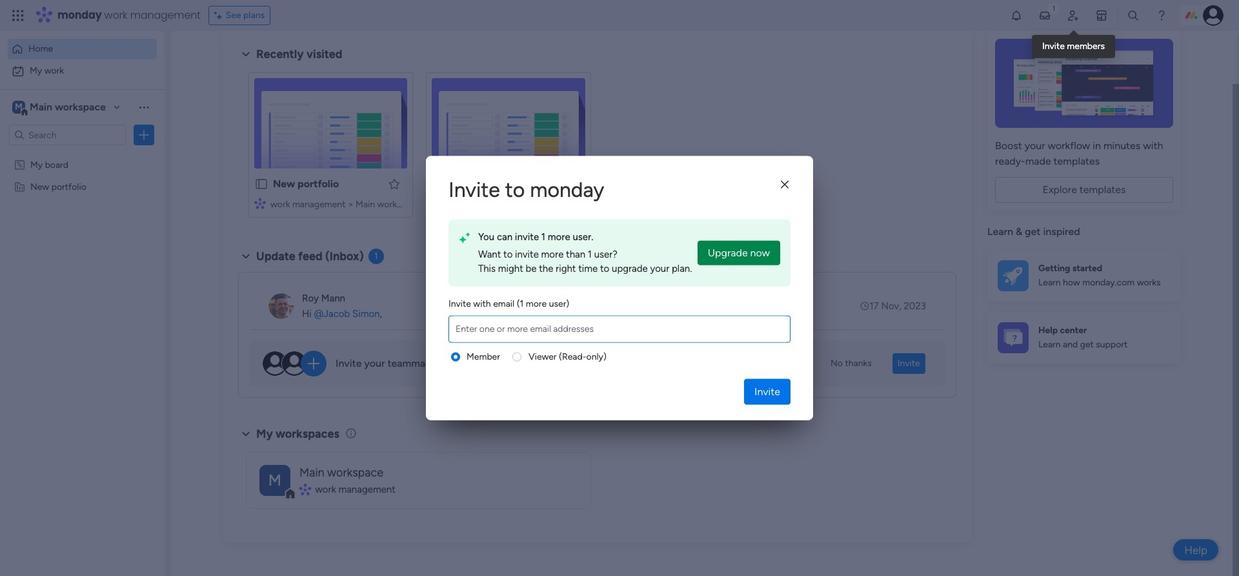Task type: locate. For each thing, give the bounding box(es) containing it.
monday marketplace image
[[1096, 9, 1109, 22]]

1 image
[[1049, 1, 1060, 15]]

option
[[8, 39, 157, 59], [8, 61, 157, 81], [0, 153, 165, 155]]

add to favorites image
[[388, 177, 401, 190]]

upgrade stars new image
[[459, 230, 471, 247]]

component image
[[254, 197, 266, 209], [300, 484, 311, 495]]

2 vertical spatial option
[[0, 153, 165, 155]]

1 vertical spatial option
[[8, 61, 157, 81]]

component image down public board image
[[254, 197, 266, 209]]

close update feed (inbox) image
[[238, 249, 254, 264]]

1 vertical spatial component image
[[300, 484, 311, 495]]

0 vertical spatial option
[[8, 39, 157, 59]]

update feed image
[[1039, 9, 1052, 22]]

help image
[[1156, 9, 1169, 22]]

remove from favorites image
[[566, 177, 579, 190]]

public board image
[[254, 177, 269, 191]]

list box
[[0, 151, 165, 372]]

getting started element
[[988, 250, 1182, 301]]

templates image image
[[1000, 39, 1170, 128]]

0 vertical spatial component image
[[254, 197, 266, 209]]

1 element
[[368, 249, 384, 264]]

component image right workspace image
[[300, 484, 311, 495]]

0 horizontal spatial component image
[[254, 197, 266, 209]]

workspace image
[[12, 100, 25, 114]]



Task type: describe. For each thing, give the bounding box(es) containing it.
jacob simon image
[[1204, 5, 1224, 26]]

Enter one or more email addresses text field
[[452, 316, 788, 342]]

roy mann image
[[269, 293, 294, 319]]

close image
[[781, 180, 789, 189]]

component image inside the "quick search results" list box
[[254, 197, 266, 209]]

search everything image
[[1127, 9, 1140, 22]]

Search in workspace field
[[27, 128, 108, 142]]

select product image
[[12, 9, 25, 22]]

quick search results list box
[[238, 62, 957, 233]]

workspace selection element
[[12, 99, 108, 116]]

close recently visited image
[[238, 46, 254, 62]]

help center element
[[988, 312, 1182, 363]]

close my workspaces image
[[238, 426, 254, 442]]

1 horizontal spatial component image
[[300, 484, 311, 495]]

workspace image
[[260, 465, 291, 496]]

invite members image
[[1067, 9, 1080, 22]]

see plans image
[[214, 8, 226, 23]]

notifications image
[[1011, 9, 1023, 22]]



Task type: vqa. For each thing, say whether or not it's contained in the screenshot.
working status outside image
no



